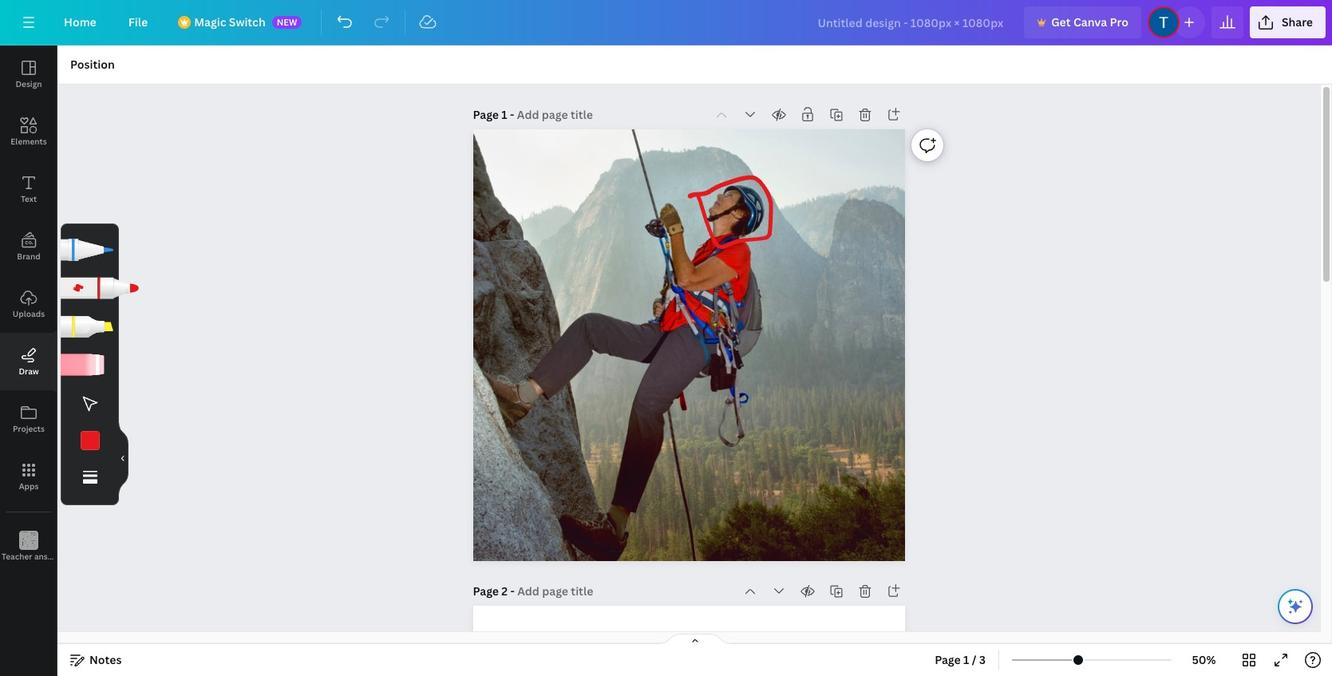 Task type: locate. For each thing, give the bounding box(es) containing it.
1
[[502, 107, 508, 122], [964, 653, 970, 668]]

#e7191f image
[[80, 431, 99, 450]]

0 vertical spatial page
[[473, 107, 499, 122]]

answer
[[34, 551, 62, 562]]

1 vertical spatial page
[[473, 584, 499, 599]]

draw
[[19, 366, 39, 377]]

uploads
[[13, 308, 45, 319]]

brand button
[[0, 218, 58, 276]]

1 vertical spatial 1
[[964, 653, 970, 668]]

0 vertical spatial 1
[[502, 107, 508, 122]]

get canva pro
[[1052, 14, 1129, 30]]

page title text field for page 2 -
[[518, 584, 595, 600]]

canva
[[1074, 14, 1108, 30]]

projects
[[13, 423, 45, 434]]

notes
[[89, 653, 122, 668]]

hide image
[[118, 420, 129, 497]]

page 1 -
[[473, 107, 517, 122]]

canva assistant image
[[1287, 597, 1306, 617]]

position
[[70, 57, 115, 72]]

50% button
[[1179, 648, 1231, 673]]

Page title text field
[[517, 107, 595, 123], [518, 584, 595, 600]]

Design title text field
[[805, 6, 1018, 38]]

1 for -
[[502, 107, 508, 122]]

text
[[21, 193, 37, 204]]

0 horizontal spatial 1
[[502, 107, 508, 122]]

;
[[28, 553, 30, 563]]

page for page 2
[[473, 584, 499, 599]]

switch
[[229, 14, 266, 30]]

page
[[473, 107, 499, 122], [473, 584, 499, 599], [935, 653, 961, 668]]

page 1 / 3 button
[[929, 648, 993, 673]]

show pages image
[[657, 633, 734, 646]]

1 vertical spatial -
[[511, 584, 515, 599]]

3
[[980, 653, 986, 668]]

2 - from the top
[[511, 584, 515, 599]]

design
[[16, 78, 42, 89]]

0 vertical spatial -
[[510, 107, 515, 122]]

1 inside button
[[964, 653, 970, 668]]

2
[[502, 584, 508, 599]]

elements button
[[0, 103, 58, 161]]

design button
[[0, 46, 58, 103]]

-
[[510, 107, 515, 122], [511, 584, 515, 599]]

brand
[[17, 251, 41, 262]]

0 vertical spatial page title text field
[[517, 107, 595, 123]]

2 vertical spatial page
[[935, 653, 961, 668]]

keys
[[64, 551, 81, 562]]

1 - from the top
[[510, 107, 515, 122]]

page 1 / 3
[[935, 653, 986, 668]]

magic
[[194, 14, 226, 30]]

teacher
[[2, 551, 32, 562]]

1 horizontal spatial 1
[[964, 653, 970, 668]]

1 for /
[[964, 653, 970, 668]]

- for page 2 -
[[511, 584, 515, 599]]

1 vertical spatial page title text field
[[518, 584, 595, 600]]

home link
[[51, 6, 109, 38]]

file
[[128, 14, 148, 30]]

50%
[[1193, 653, 1217, 668]]

share button
[[1251, 6, 1327, 38]]



Task type: describe. For each thing, give the bounding box(es) containing it.
new
[[277, 16, 297, 28]]

pro
[[1111, 14, 1129, 30]]

magic switch
[[194, 14, 266, 30]]

draw button
[[0, 333, 58, 391]]

page for page 1
[[473, 107, 499, 122]]

share
[[1283, 14, 1314, 30]]

main menu bar
[[0, 0, 1333, 46]]

/
[[973, 653, 977, 668]]

page inside button
[[935, 653, 961, 668]]

#e7191f image
[[80, 431, 99, 450]]

text button
[[0, 161, 58, 218]]

projects button
[[0, 391, 58, 448]]

position button
[[64, 52, 121, 77]]

get
[[1052, 14, 1071, 30]]

elements
[[11, 136, 47, 147]]

- for page 1 -
[[510, 107, 515, 122]]

get canva pro button
[[1025, 6, 1142, 38]]

file button
[[116, 6, 161, 38]]

side panel tab list
[[0, 46, 81, 576]]

apps button
[[0, 448, 58, 506]]

apps
[[19, 481, 39, 492]]

notes button
[[64, 648, 128, 673]]

uploads button
[[0, 276, 58, 333]]

teacher answer keys
[[2, 551, 81, 562]]

page 2 -
[[473, 584, 518, 599]]

page title text field for page 1 -
[[517, 107, 595, 123]]

home
[[64, 14, 96, 30]]



Task type: vqa. For each thing, say whether or not it's contained in the screenshot.
Page 2 -
yes



